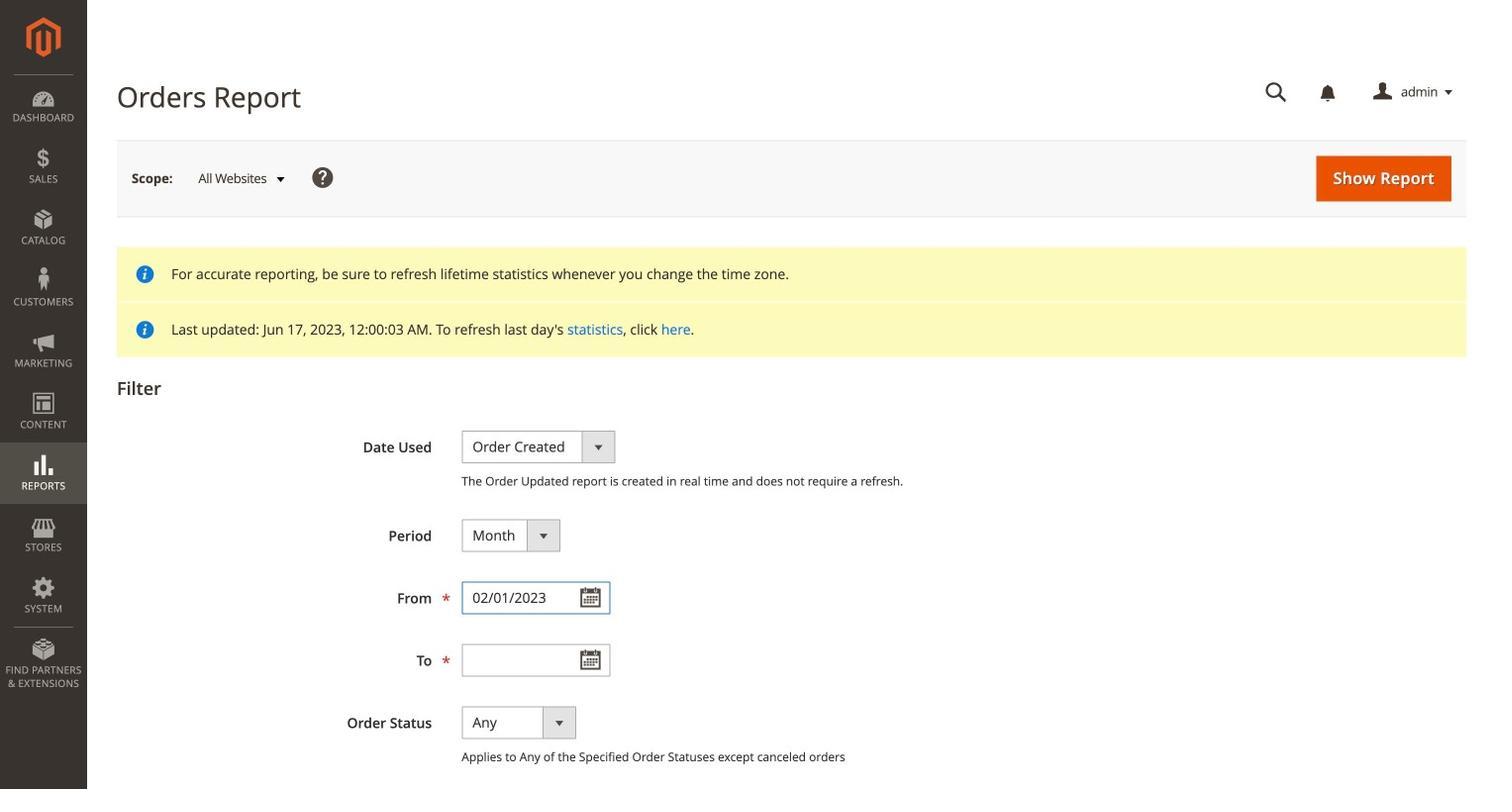Task type: vqa. For each thing, say whether or not it's contained in the screenshot.
text field
yes



Task type: locate. For each thing, give the bounding box(es) containing it.
magento admin panel image
[[26, 17, 61, 57]]

None text field
[[462, 582, 610, 614]]

menu bar
[[0, 74, 87, 700]]

None text field
[[1252, 75, 1301, 110], [462, 644, 610, 677], [1252, 75, 1301, 110], [462, 644, 610, 677]]



